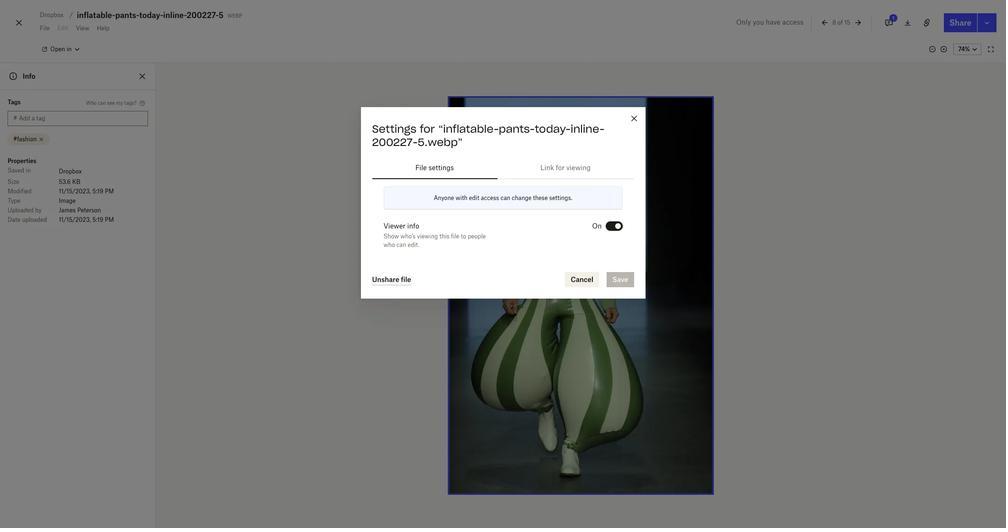 Task type: describe. For each thing, give the bounding box(es) containing it.
table containing saved in
[[8, 166, 148, 225]]

0 horizontal spatial can
[[98, 100, 106, 106]]

file settings
[[416, 164, 454, 172]]

kb
[[72, 178, 80, 186]]

tab list inside settings for "inflatable-pants-today-inline-200227-5.webp" dialog
[[372, 157, 634, 179]]

with
[[456, 195, 468, 202]]

settings for "inflatable-pants-today-inline-200227-5.webp" dialog
[[361, 107, 646, 422]]

53.6
[[59, 178, 71, 186]]

file inside 'viewer info show who's viewing this file to people who can edit.'
[[451, 233, 460, 240]]

by
[[35, 207, 42, 214]]

today- inside the 'settings for "inflatable-pants-today-inline- 200227-5.webp"'
[[535, 122, 571, 136]]

/ inflatable-pants-today-inline-200227-5 webp
[[69, 10, 242, 20]]

#fashion
[[13, 136, 37, 143]]

of
[[838, 19, 843, 26]]

saved
[[8, 167, 24, 174]]

0 horizontal spatial pants-
[[115, 10, 139, 20]]

5.webp"
[[418, 136, 463, 149]]

cancel
[[571, 276, 594, 284]]

file settings tab panel
[[372, 187, 634, 261]]

who
[[86, 100, 97, 106]]

5:19 for james peterson
[[92, 216, 103, 224]]

53.6 kb
[[59, 178, 80, 186]]

uploaded
[[22, 216, 47, 224]]

viewing inside tab
[[567, 164, 591, 172]]

only
[[737, 18, 752, 26]]

size
[[8, 178, 19, 186]]

viewer info show who's viewing this file to people who can edit.
[[384, 222, 486, 249]]

james peterson
[[59, 207, 101, 214]]

settings
[[372, 122, 417, 136]]

anyone with edit access can change these settings.
[[434, 195, 573, 202]]

you
[[753, 18, 765, 26]]

who can see my tags? image
[[139, 100, 146, 107]]

unshare
[[372, 276, 400, 284]]

file
[[416, 164, 427, 172]]

on
[[593, 222, 602, 230]]

these
[[533, 195, 548, 202]]

8 of 15
[[833, 19, 851, 26]]

this
[[440, 233, 450, 240]]

dropbox link
[[59, 167, 82, 177]]

row containing date uploaded
[[8, 216, 148, 225]]

type
[[8, 197, 20, 205]]

share
[[950, 18, 972, 28]]

11/15/2023, 5:19 pm for kb
[[59, 188, 114, 195]]

access for have
[[783, 18, 804, 26]]

"inflatable-
[[439, 122, 499, 136]]

5
[[219, 10, 224, 20]]

row containing saved in
[[8, 166, 148, 178]]

see
[[107, 100, 115, 106]]

people
[[468, 233, 486, 240]]

link for viewing tab
[[498, 157, 634, 179]]

in
[[26, 167, 31, 174]]

0 vertical spatial 200227-
[[187, 10, 219, 20]]

webp
[[227, 11, 242, 19]]

share button
[[945, 13, 978, 32]]

properties
[[8, 158, 36, 165]]

date uploaded
[[8, 216, 47, 224]]

tags?
[[124, 100, 137, 106]]

settings.
[[550, 195, 573, 202]]

anyone
[[434, 195, 454, 202]]

#fashion button
[[8, 134, 50, 145]]

james
[[59, 207, 76, 214]]

11/15/2023, for peterson
[[59, 216, 91, 224]]



Task type: vqa. For each thing, say whether or not it's contained in the screenshot.
with
yes



Task type: locate. For each thing, give the bounding box(es) containing it.
unshare file
[[372, 276, 411, 284]]

file left to
[[451, 233, 460, 240]]

today-
[[139, 10, 163, 20], [535, 122, 571, 136]]

0 vertical spatial pants-
[[115, 10, 139, 20]]

0 horizontal spatial file
[[401, 276, 411, 284]]

file settings tab
[[372, 157, 498, 179]]

only you have access
[[737, 18, 804, 26]]

0 horizontal spatial viewing
[[417, 233, 438, 240]]

pants- inside the 'settings for "inflatable-pants-today-inline- 200227-5.webp"'
[[499, 122, 535, 136]]

1 vertical spatial 200227-
[[372, 136, 418, 149]]

unshare file button
[[372, 274, 411, 286]]

for
[[420, 122, 435, 136], [556, 164, 565, 172]]

200227- left webp
[[187, 10, 219, 20]]

edit.
[[408, 242, 420, 249]]

1 vertical spatial 5:19
[[92, 216, 103, 224]]

1 vertical spatial pants-
[[499, 122, 535, 136]]

1 horizontal spatial for
[[556, 164, 565, 172]]

1 vertical spatial file
[[401, 276, 411, 284]]

3 row from the top
[[8, 187, 148, 197]]

1 horizontal spatial access
[[783, 18, 804, 26]]

viewing up "edit."
[[417, 233, 438, 240]]

0 vertical spatial inline-
[[163, 10, 187, 20]]

for right settings
[[420, 122, 435, 136]]

0 vertical spatial pm
[[105, 188, 114, 195]]

inflatable-
[[77, 10, 115, 20]]

4 row from the top
[[8, 197, 148, 206]]

pm
[[105, 188, 114, 195], [105, 216, 114, 224]]

inline-
[[163, 10, 187, 20], [571, 122, 605, 136]]

200227-
[[187, 10, 219, 20], [372, 136, 418, 149]]

have
[[766, 18, 781, 26]]

0 vertical spatial file
[[451, 233, 460, 240]]

2 5:19 from the top
[[92, 216, 103, 224]]

can inside 'viewer info show who's viewing this file to people who can edit.'
[[397, 242, 406, 249]]

0 horizontal spatial today-
[[139, 10, 163, 20]]

file right unshare at bottom
[[401, 276, 411, 284]]

1 vertical spatial can
[[501, 195, 511, 202]]

uploaded
[[8, 207, 34, 214]]

pm for kb
[[105, 188, 114, 195]]

0 vertical spatial today-
[[139, 10, 163, 20]]

2 horizontal spatial can
[[501, 195, 511, 202]]

edit
[[469, 195, 480, 202]]

11/15/2023, 5:19 pm for peterson
[[59, 216, 114, 224]]

dropbox
[[59, 168, 82, 175]]

0 horizontal spatial inline-
[[163, 10, 187, 20]]

date
[[8, 216, 20, 224]]

5 row from the top
[[8, 206, 148, 216]]

11/15/2023, 5:19 pm down peterson
[[59, 216, 114, 224]]

tags
[[8, 99, 21, 106]]

0 horizontal spatial access
[[481, 195, 499, 202]]

tab list
[[372, 157, 634, 179]]

1 vertical spatial for
[[556, 164, 565, 172]]

11/15/2023, for kb
[[59, 188, 91, 195]]

1 vertical spatial viewing
[[417, 233, 438, 240]]

11/15/2023, 5:19 pm down kb
[[59, 188, 114, 195]]

row down james peterson
[[8, 216, 148, 225]]

1 horizontal spatial today-
[[535, 122, 571, 136]]

info
[[408, 222, 420, 230]]

1 vertical spatial pm
[[105, 216, 114, 224]]

settings for "inflatable-pants-today-inline- 200227-5.webp"
[[372, 122, 605, 149]]

can down who's
[[397, 242, 406, 249]]

11/15/2023, down kb
[[59, 188, 91, 195]]

1 horizontal spatial file
[[451, 233, 460, 240]]

15
[[845, 19, 851, 26]]

0 vertical spatial for
[[420, 122, 435, 136]]

access right have
[[783, 18, 804, 26]]

access for edit
[[481, 195, 499, 202]]

row up james peterson
[[8, 197, 148, 206]]

for for link
[[556, 164, 565, 172]]

image
[[59, 197, 76, 205]]

2 pm from the top
[[105, 216, 114, 224]]

0 vertical spatial can
[[98, 100, 106, 106]]

viewing right link
[[567, 164, 591, 172]]

close left sidebar image
[[137, 71, 148, 82]]

2 11/15/2023, 5:19 pm from the top
[[59, 216, 114, 224]]

1 horizontal spatial can
[[397, 242, 406, 249]]

1 11/15/2023, from the top
[[59, 188, 91, 195]]

5:19 down peterson
[[92, 216, 103, 224]]

0 horizontal spatial 200227-
[[187, 10, 219, 20]]

2 row from the top
[[8, 178, 148, 187]]

close image
[[13, 15, 25, 30]]

can left the see
[[98, 100, 106, 106]]

0 vertical spatial viewing
[[567, 164, 591, 172]]

change
[[512, 195, 532, 202]]

1 5:19 from the top
[[92, 188, 103, 195]]

1 vertical spatial 11/15/2023,
[[59, 216, 91, 224]]

who's
[[401, 233, 416, 240]]

11/15/2023,
[[59, 188, 91, 195], [59, 216, 91, 224]]

cancel button
[[565, 272, 600, 288]]

0 vertical spatial 5:19
[[92, 188, 103, 195]]

1 11/15/2023, 5:19 pm from the top
[[59, 188, 114, 195]]

1 horizontal spatial 200227-
[[372, 136, 418, 149]]

my
[[116, 100, 123, 106]]

200227- inside the 'settings for "inflatable-pants-today-inline- 200227-5.webp"'
[[372, 136, 418, 149]]

1 horizontal spatial viewing
[[567, 164, 591, 172]]

tab list containing file settings
[[372, 157, 634, 179]]

table
[[8, 166, 148, 225]]

settings
[[429, 164, 454, 172]]

for right link
[[556, 164, 565, 172]]

0 vertical spatial access
[[783, 18, 804, 26]]

6 row from the top
[[8, 216, 148, 225]]

inline- inside the 'settings for "inflatable-pants-today-inline- 200227-5.webp"'
[[571, 122, 605, 136]]

info
[[23, 72, 35, 80]]

peterson
[[77, 207, 101, 214]]

pants-
[[115, 10, 139, 20], [499, 122, 535, 136]]

2 11/15/2023, from the top
[[59, 216, 91, 224]]

row containing uploaded by
[[8, 206, 148, 216]]

1 vertical spatial inline-
[[571, 122, 605, 136]]

8
[[833, 19, 837, 26]]

show
[[384, 233, 399, 240]]

can left change
[[501, 195, 511, 202]]

saved in
[[8, 167, 31, 174]]

access right edit
[[481, 195, 499, 202]]

for for settings
[[420, 122, 435, 136]]

for inside the 'settings for "inflatable-pants-today-inline- 200227-5.webp"'
[[420, 122, 435, 136]]

row containing type
[[8, 197, 148, 206]]

0 horizontal spatial for
[[420, 122, 435, 136]]

None field
[[0, 0, 73, 10]]

row
[[8, 166, 148, 178], [8, 178, 148, 187], [8, 187, 148, 197], [8, 197, 148, 206], [8, 206, 148, 216], [8, 216, 148, 225]]

row down 'dropbox' link
[[8, 178, 148, 187]]

row up kb
[[8, 166, 148, 178]]

0 vertical spatial 11/15/2023, 5:19 pm
[[59, 188, 114, 195]]

1 vertical spatial access
[[481, 195, 499, 202]]

1 vertical spatial today-
[[535, 122, 571, 136]]

uploaded by
[[8, 207, 42, 214]]

11/15/2023, 5:19 pm
[[59, 188, 114, 195], [59, 216, 114, 224]]

to
[[461, 233, 467, 240]]

1 row from the top
[[8, 166, 148, 178]]

5:19 up peterson
[[92, 188, 103, 195]]

1 horizontal spatial inline-
[[571, 122, 605, 136]]

5:19 for 53.6 kb
[[92, 188, 103, 195]]

row containing modified
[[8, 187, 148, 197]]

link for viewing
[[541, 164, 591, 172]]

link
[[541, 164, 554, 172]]

#
[[13, 115, 17, 122]]

access inside file settings tab panel
[[481, 195, 499, 202]]

5:19
[[92, 188, 103, 195], [92, 216, 103, 224]]

11/15/2023, down james peterson
[[59, 216, 91, 224]]

inline- up the link for viewing
[[571, 122, 605, 136]]

row containing size
[[8, 178, 148, 187]]

0 vertical spatial 11/15/2023,
[[59, 188, 91, 195]]

pm for peterson
[[105, 216, 114, 224]]

for inside tab
[[556, 164, 565, 172]]

200227- up file
[[372, 136, 418, 149]]

row down kb
[[8, 187, 148, 197]]

can
[[98, 100, 106, 106], [501, 195, 511, 202], [397, 242, 406, 249]]

access
[[783, 18, 804, 26], [481, 195, 499, 202]]

viewer
[[384, 222, 406, 230]]

viewing inside 'viewer info show who's viewing this file to people who can edit.'
[[417, 233, 438, 240]]

who can see my tags?
[[86, 100, 137, 106]]

1 pm from the top
[[105, 188, 114, 195]]

file inside button
[[401, 276, 411, 284]]

modified
[[8, 188, 32, 195]]

2 vertical spatial can
[[397, 242, 406, 249]]

row down image on the left top
[[8, 206, 148, 216]]

who
[[384, 242, 395, 249]]

viewing
[[567, 164, 591, 172], [417, 233, 438, 240]]

1 horizontal spatial pants-
[[499, 122, 535, 136]]

inline- left 5
[[163, 10, 187, 20]]

1 vertical spatial 11/15/2023, 5:19 pm
[[59, 216, 114, 224]]

file
[[451, 233, 460, 240], [401, 276, 411, 284]]

/
[[69, 11, 73, 19]]



